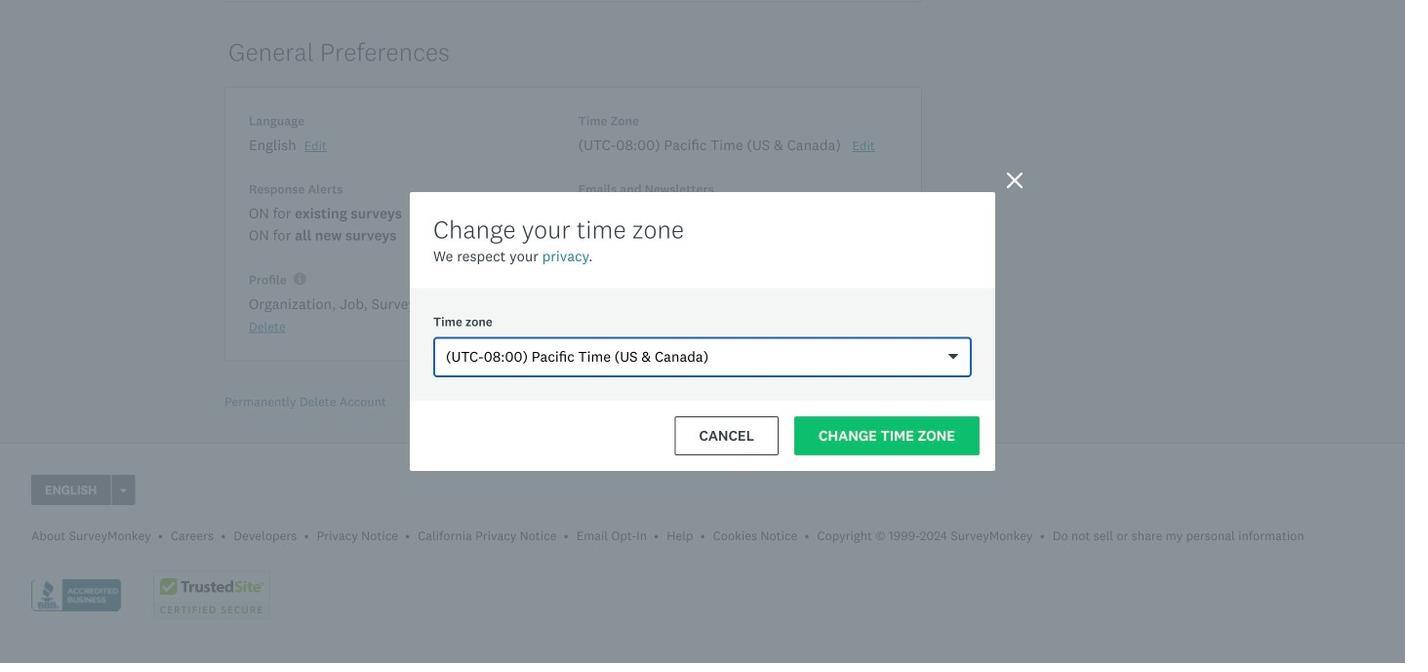 Task type: locate. For each thing, give the bounding box(es) containing it.
trustedsite helps keep you safe from identity theft, credit card fraud, spyware, spam, viruses and online scams image
[[153, 571, 270, 620]]



Task type: vqa. For each thing, say whether or not it's contained in the screenshot.
Products Icon
no



